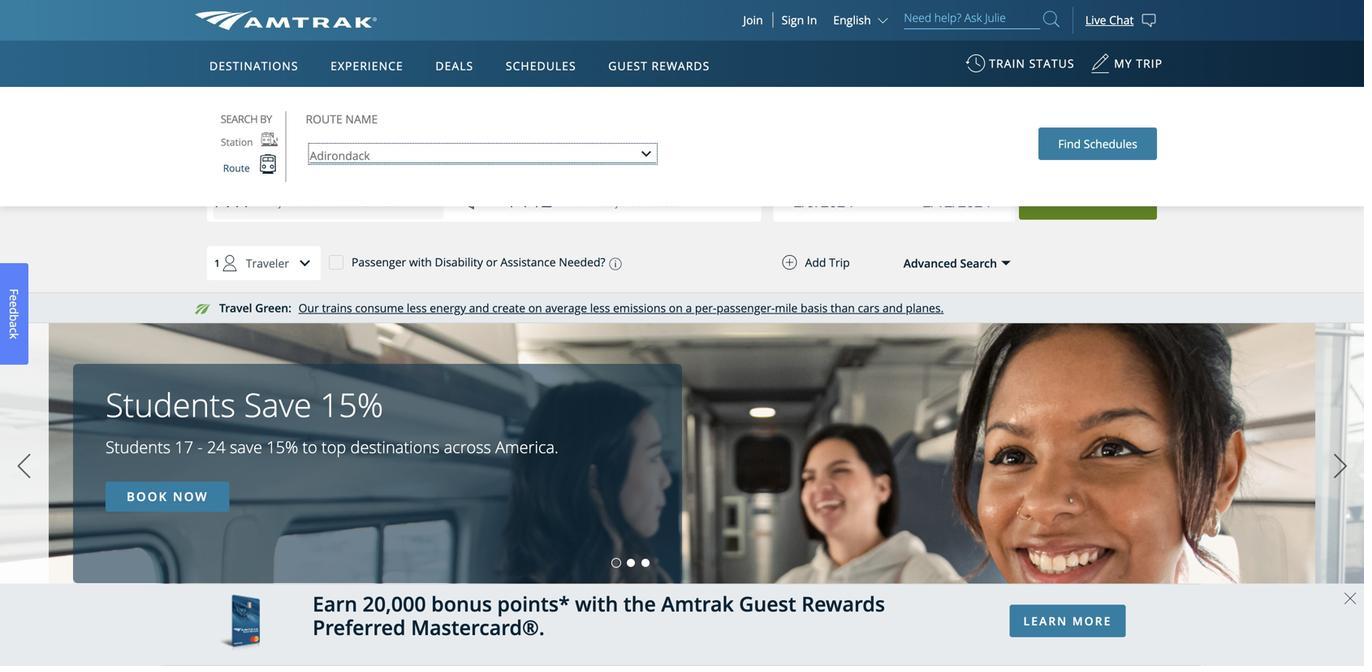 Task type: locate. For each thing, give the bounding box(es) containing it.
less
[[407, 300, 427, 316], [590, 300, 610, 316]]

0 vertical spatial rewards
[[652, 58, 710, 74]]

passenger with disability or assistance needed?
[[352, 254, 606, 270]]

my trip button
[[1091, 48, 1163, 88]]

1 vertical spatial rewards
[[802, 590, 886, 618]]

add
[[805, 255, 827, 270]]

0 horizontal spatial sta.
[[382, 197, 398, 209]]

moynihan
[[265, 197, 305, 209]]

passenger image
[[214, 247, 246, 279]]

slide 2 tab
[[627, 559, 635, 567]]

schedules
[[506, 58, 577, 74]]

1 vertical spatial guest
[[739, 590, 797, 618]]

deals button
[[429, 43, 480, 89]]

amtrak
[[662, 590, 734, 618]]

than
[[831, 300, 855, 316]]

sta.
[[382, 197, 398, 209], [665, 197, 680, 209]]

destinations
[[351, 436, 440, 458]]

route inside button
[[223, 161, 250, 175]]

1 horizontal spatial on
[[669, 300, 683, 316]]

and right cars on the top right of the page
[[883, 300, 903, 316]]

e up d
[[6, 295, 22, 301]]

schedules link
[[500, 41, 583, 88]]

Please enter your search item search field
[[905, 8, 1041, 29]]

-
[[198, 436, 203, 458]]

1 horizontal spatial search
[[961, 255, 998, 271]]

green:
[[255, 300, 292, 316]]

add trip button
[[750, 247, 883, 278]]

0 horizontal spatial route
[[223, 161, 250, 175]]

route for route name
[[306, 111, 343, 127]]

advanced search
[[904, 255, 998, 271]]

adirondack
[[310, 148, 370, 163]]

route name
[[306, 111, 378, 127]]

earn
[[313, 590, 358, 618]]

1 horizontal spatial 15%
[[320, 382, 384, 427]]

station button
[[213, 130, 280, 154]]

sta. right st.
[[665, 197, 680, 209]]

0 vertical spatial guest
[[609, 58, 648, 74]]

d
[[6, 307, 22, 314]]

on left per-
[[669, 300, 683, 316]]

0 vertical spatial a
[[686, 300, 692, 316]]

schedules
[[1084, 136, 1138, 152]]

traveler
[[246, 255, 289, 271]]

2 sta. from the left
[[665, 197, 680, 209]]

emissions
[[613, 300, 666, 316]]

2 on from the left
[[669, 300, 683, 316]]

less left energy
[[407, 300, 427, 316]]

2 students from the top
[[106, 436, 171, 458]]

1 horizontal spatial sta.
[[665, 197, 680, 209]]

1 horizontal spatial rewards
[[802, 590, 886, 618]]

destinations button
[[203, 43, 305, 89]]

top
[[322, 436, 346, 458]]

1 horizontal spatial with
[[575, 590, 619, 618]]

2 less from the left
[[590, 300, 610, 316]]

rewards inside the guest rewards popup button
[[652, 58, 710, 74]]

20,000
[[363, 590, 426, 618]]

and
[[469, 300, 490, 316], [883, 300, 903, 316]]

train
[[990, 56, 1026, 71]]

route button
[[215, 154, 278, 182]]

travel
[[219, 300, 252, 316]]

1 horizontal spatial guest
[[739, 590, 797, 618]]

by
[[260, 112, 272, 126]]

less right average
[[590, 300, 610, 316]]

f e e d b a c k
[[6, 289, 22, 339]]

2 and from the left
[[883, 300, 903, 316]]

None field
[[790, 181, 902, 222], [903, 181, 1016, 222], [790, 181, 902, 222], [903, 181, 1016, 222]]

c
[[6, 328, 22, 333]]

phl william h gray iii 30th st. sta.
[[509, 181, 680, 214]]

and left the create in the left top of the page
[[469, 300, 490, 316]]

1 vertical spatial search
[[961, 255, 998, 271]]

station_icon image
[[261, 130, 280, 146]]

1 and from the left
[[469, 300, 490, 316]]

1 vertical spatial a
[[6, 321, 22, 328]]

rewards inside earn 20,000 bonus points* with the amtrak guest rewards preferred mastercard®.
[[802, 590, 886, 618]]

energy
[[430, 300, 466, 316]]

consume
[[355, 300, 404, 316]]

f e e d b a c k button
[[0, 263, 28, 365]]

0 horizontal spatial rewards
[[652, 58, 710, 74]]

1 students from the top
[[106, 382, 236, 427]]

previous image
[[12, 446, 36, 487]]

0 horizontal spatial less
[[407, 300, 427, 316]]

1 vertical spatial with
[[575, 590, 619, 618]]

0 horizontal spatial guest
[[609, 58, 648, 74]]

amtrak guest rewards preferred mastercard image
[[219, 594, 260, 655]]

find trains button
[[1020, 179, 1158, 220]]

0 horizontal spatial on
[[529, 300, 542, 316]]

amtrak image
[[195, 11, 377, 30]]

experience
[[331, 58, 404, 74]]

1 vertical spatial students
[[106, 436, 171, 458]]

experience button
[[324, 43, 410, 89]]

route
[[306, 111, 343, 127], [223, 161, 250, 175]]

1 e from the top
[[6, 295, 22, 301]]

1 horizontal spatial and
[[883, 300, 903, 316]]

a
[[686, 300, 692, 316], [6, 321, 22, 328]]

2 e from the top
[[6, 301, 22, 307]]

a left per-
[[686, 300, 692, 316]]

english
[[834, 12, 871, 28]]

with left disability
[[409, 254, 432, 270]]

passenger-
[[717, 300, 775, 316]]

application
[[255, 136, 645, 363]]

find trains
[[1048, 192, 1129, 207]]

banner containing join
[[0, 0, 1365, 375]]

cars
[[858, 300, 880, 316]]

travel green: our trains consume less energy and create on average less emissions on a per-passenger-mile basis than cars and planes.
[[219, 300, 944, 316]]

with left the the
[[575, 590, 619, 618]]

0 horizontal spatial and
[[469, 300, 490, 316]]

destinations
[[210, 58, 299, 74]]

regions map image
[[255, 136, 645, 363]]

guest
[[609, 58, 648, 74], [739, 590, 797, 618]]

e down the f
[[6, 301, 22, 307]]

1 less from the left
[[407, 300, 427, 316]]

search by
[[221, 112, 272, 126]]

1 sta. from the left
[[382, 197, 398, 209]]

0 horizontal spatial search
[[221, 112, 258, 126]]

1 vertical spatial 15%
[[267, 436, 298, 458]]

hall
[[331, 197, 346, 209]]

0 vertical spatial students
[[106, 382, 236, 427]]

join button
[[734, 12, 774, 28]]

students left 17
[[106, 436, 171, 458]]

more information about accessible travel requests. image
[[606, 258, 622, 270]]

search left open "icon"
[[961, 255, 998, 271]]

penn
[[359, 197, 380, 209]]

on
[[529, 300, 542, 316], [669, 300, 683, 316]]

trip
[[830, 255, 850, 270]]

search up station
[[221, 112, 258, 126]]

search
[[221, 112, 258, 126], [961, 255, 998, 271]]

0 vertical spatial 15%
[[320, 382, 384, 427]]

15% up "top"
[[320, 382, 384, 427]]

guest inside popup button
[[609, 58, 648, 74]]

0 horizontal spatial with
[[409, 254, 432, 270]]

phl
[[509, 181, 552, 214]]

train
[[308, 197, 328, 209]]

iii
[[622, 197, 629, 209]]

students up 17
[[106, 382, 236, 427]]

students 17 - 24 save 15% to top destinations across america.
[[106, 436, 559, 458]]

e
[[6, 295, 22, 301], [6, 301, 22, 307]]

1 vertical spatial route
[[223, 161, 250, 175]]

learn more link
[[1010, 605, 1126, 637]]

with inside earn 20,000 bonus points* with the amtrak guest rewards preferred mastercard®.
[[575, 590, 619, 618]]

0 vertical spatial route
[[306, 111, 343, 127]]

1 horizontal spatial route
[[306, 111, 343, 127]]

preferred
[[313, 614, 406, 641]]

0 horizontal spatial a
[[6, 321, 22, 328]]

15% left to
[[267, 436, 298, 458]]

sta. right penn
[[382, 197, 398, 209]]

trains
[[322, 300, 352, 316]]

nyp
[[214, 181, 257, 214]]

on right the create in the left top of the page
[[529, 300, 542, 316]]

15%
[[320, 382, 384, 427], [267, 436, 298, 458]]

sign in
[[782, 12, 818, 28]]

1 horizontal spatial less
[[590, 300, 610, 316]]

plus icon image
[[783, 255, 797, 270]]

a up k
[[6, 321, 22, 328]]

at
[[349, 197, 357, 209]]

banner
[[0, 0, 1365, 375]]

create
[[493, 300, 526, 316]]

my
[[1115, 56, 1133, 71]]

h
[[592, 197, 598, 209]]



Task type: vqa. For each thing, say whether or not it's contained in the screenshot.
'Join' inside the Join Now link
no



Task type: describe. For each thing, give the bounding box(es) containing it.
more
[[1073, 613, 1113, 629]]

earn 20,000 bonus points* with the amtrak guest rewards preferred mastercard®.
[[313, 590, 886, 641]]

advanced search button
[[871, 247, 1012, 280]]

learn
[[1024, 613, 1068, 629]]

rail
[[300, 99, 319, 114]]

f
[[6, 289, 22, 295]]

find schedules
[[1059, 136, 1138, 152]]

find schedules button
[[1039, 128, 1158, 160]]

chat
[[1110, 12, 1134, 28]]

trains
[[1083, 192, 1129, 207]]

needed?
[[559, 254, 606, 270]]

17
[[175, 436, 193, 458]]

slide 1 tab
[[613, 559, 621, 567]]

america.
[[496, 436, 559, 458]]

save
[[230, 436, 262, 458]]

assistance
[[501, 254, 556, 270]]

trip
[[1137, 56, 1163, 71]]

train status
[[990, 56, 1075, 71]]

live
[[1086, 12, 1107, 28]]

mastercard®.
[[411, 614, 545, 641]]

status
[[1030, 56, 1075, 71]]

guest inside earn 20,000 bonus points* with the amtrak guest rewards preferred mastercard®.
[[739, 590, 797, 618]]

choose a slide to display tab list
[[0, 559, 653, 567]]

rail passes button
[[284, 88, 374, 125]]

search icon image
[[1044, 8, 1060, 30]]

st.
[[653, 197, 663, 209]]

from 'edit required blank' element
[[214, 180, 444, 219]]

b
[[6, 314, 22, 321]]

live chat
[[1086, 12, 1134, 28]]

find
[[1048, 192, 1079, 207]]

sta. inside nyp moynihan train hall at penn sta.
[[382, 197, 398, 209]]

passenger
[[352, 254, 406, 270]]

next image
[[1329, 446, 1353, 487]]

gray
[[600, 197, 620, 209]]

1 on from the left
[[529, 300, 542, 316]]

advanced
[[904, 255, 958, 271]]

passes
[[322, 99, 358, 114]]

0 horizontal spatial 15%
[[267, 436, 298, 458]]

bonus
[[431, 590, 492, 618]]

open image
[[1002, 261, 1011, 266]]

now
[[173, 488, 208, 505]]

or
[[486, 254, 498, 270]]

switch departure and arrival stations. image
[[457, 180, 496, 219]]

basis
[[801, 300, 828, 316]]

book
[[127, 488, 168, 505]]

students for students 17 - 24 save 15% to top destinations across america.
[[106, 436, 171, 458]]

nyp moynihan train hall at penn sta.
[[214, 181, 398, 214]]

in
[[807, 12, 818, 28]]

rail passes
[[300, 99, 358, 114]]

to
[[303, 436, 318, 458]]

1 horizontal spatial a
[[686, 300, 692, 316]]

k
[[6, 333, 22, 339]]

guest rewards
[[609, 58, 710, 74]]

live chat button
[[1073, 0, 1170, 41]]

0 vertical spatial with
[[409, 254, 432, 270]]

save
[[244, 382, 312, 427]]

application inside banner
[[255, 136, 645, 363]]

english button
[[834, 12, 892, 28]]

sign in button
[[782, 12, 818, 28]]

search inside button
[[961, 255, 998, 271]]

route_icon image
[[258, 154, 278, 174]]

amtrak sustains leaf icon image
[[195, 304, 211, 314]]

slide 3 tab
[[642, 559, 650, 567]]

click to add the number travelers and discount types image
[[289, 247, 322, 279]]

30th
[[631, 197, 650, 209]]

students for students save 15%
[[106, 382, 236, 427]]

our trains consume less energy and create on average less emissions on a per-passenger-mile basis than cars and planes. link
[[299, 300, 944, 316]]

average
[[545, 300, 587, 316]]

Passenger with Disability or Assistance Needed? checkbox
[[329, 254, 344, 269]]

route for route
[[223, 161, 250, 175]]

learn more
[[1024, 613, 1113, 629]]

24
[[207, 436, 226, 458]]

a inside button
[[6, 321, 22, 328]]

find
[[1059, 136, 1081, 152]]

disability
[[435, 254, 483, 270]]

per-
[[695, 300, 717, 316]]

my trip
[[1115, 56, 1163, 71]]

planes.
[[906, 300, 944, 316]]

join
[[744, 12, 763, 28]]

mile
[[775, 300, 798, 316]]

0 vertical spatial search
[[221, 112, 258, 126]]

william
[[560, 197, 589, 209]]

sta. inside phl william h gray iii 30th st. sta.
[[665, 197, 680, 209]]

book now
[[127, 488, 208, 505]]

points*
[[497, 590, 570, 618]]

the
[[624, 590, 656, 618]]

sign
[[782, 12, 804, 28]]



